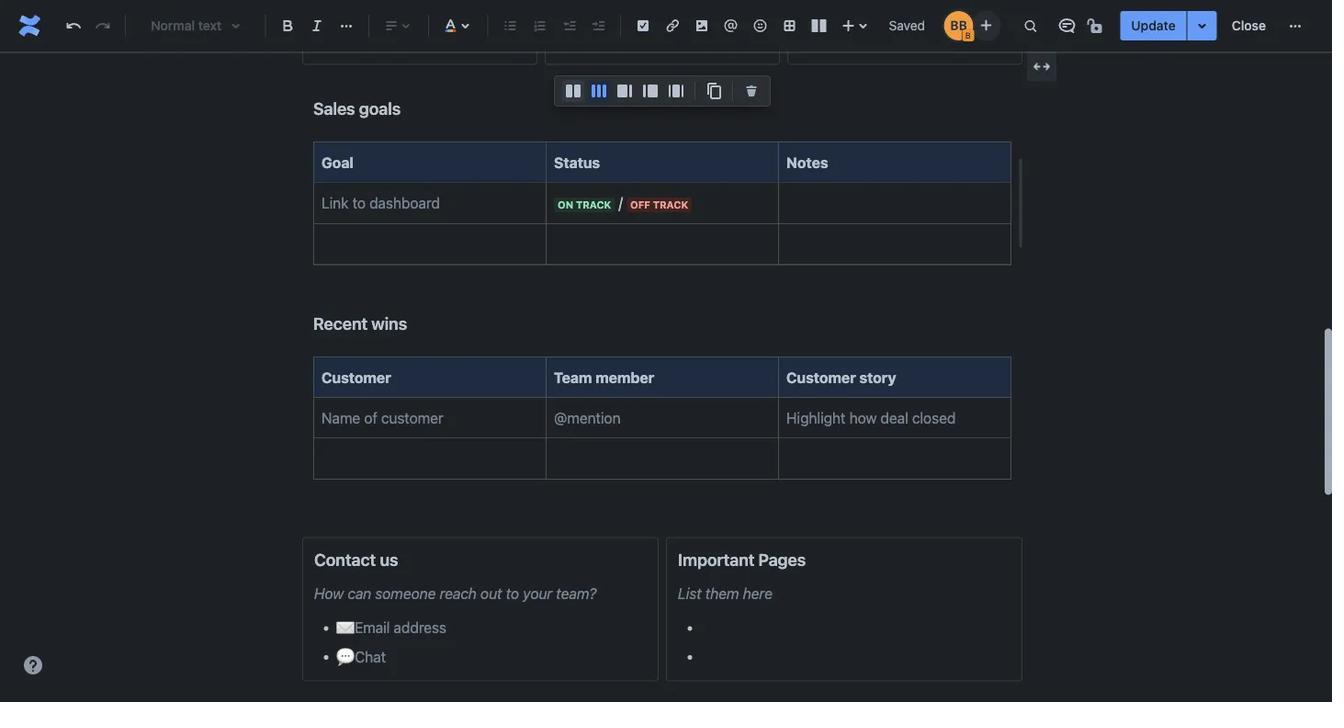 Task type: locate. For each thing, give the bounding box(es) containing it.
/
[[619, 194, 623, 212]]

track right the off
[[653, 199, 689, 211]]

right sidebar image
[[614, 80, 636, 102]]

to
[[353, 194, 366, 212], [506, 585, 519, 602]]

find and replace image
[[1020, 15, 1042, 37]]

name of customer
[[322, 409, 444, 427]]

mention image
[[720, 15, 743, 37]]

link image
[[662, 15, 684, 37]]

recent
[[313, 314, 368, 334]]

address
[[394, 619, 447, 637]]

0 horizontal spatial track
[[576, 199, 612, 211]]

chat
[[355, 648, 386, 666]]

remove image
[[741, 80, 763, 102]]

customer
[[381, 409, 444, 427]]

indent tab image
[[588, 15, 610, 37]]

0 horizontal spatial customer
[[322, 368, 391, 386]]

customer for customer
[[322, 368, 391, 386]]

off
[[631, 199, 651, 211]]

customer up highlight
[[787, 368, 857, 386]]

highlight
[[787, 409, 846, 427]]

💬 chat
[[336, 648, 386, 666]]

1 customer from the left
[[322, 368, 391, 386]]

more formatting image
[[336, 15, 358, 37]]

link
[[322, 194, 349, 212]]

layouts image
[[808, 15, 830, 37]]

track
[[576, 199, 612, 211], [653, 199, 689, 211]]

0 vertical spatial to
[[353, 194, 366, 212]]

customer
[[322, 368, 391, 386], [787, 368, 857, 386]]

1 horizontal spatial customer
[[787, 368, 857, 386]]

customer story
[[787, 368, 897, 386]]

on track / off track
[[558, 194, 689, 212]]

two columns image
[[563, 80, 585, 102]]

can
[[348, 585, 372, 602]]

editor toolbar toolbar
[[555, 76, 770, 126]]

your
[[523, 585, 553, 602]]

out
[[481, 585, 502, 602]]

1 horizontal spatial track
[[653, 199, 689, 211]]

someone
[[375, 585, 436, 602]]

go wide image
[[1031, 56, 1053, 78]]

customer up of
[[322, 368, 391, 386]]

story
[[860, 368, 897, 386]]

invite to edit image
[[976, 14, 998, 36]]

1 horizontal spatial to
[[506, 585, 519, 602]]

2 customer from the left
[[787, 368, 857, 386]]

notes
[[787, 154, 829, 171]]

outdent ⇧tab image
[[558, 15, 580, 37]]

to right the link
[[353, 194, 366, 212]]

link to dashboard
[[322, 194, 440, 212]]

them
[[706, 585, 740, 602]]

us
[[380, 550, 398, 569]]

track left /
[[576, 199, 612, 211]]

contact
[[314, 550, 376, 569]]

close button
[[1221, 11, 1278, 40]]

dashboard
[[370, 194, 440, 212]]

list them here
[[678, 585, 773, 602]]

0 horizontal spatial to
[[353, 194, 366, 212]]

close
[[1232, 18, 1267, 33]]

goal
[[322, 154, 354, 171]]

member
[[596, 368, 655, 386]]

status
[[554, 154, 600, 171]]

emoji image
[[750, 15, 772, 37]]

closed
[[913, 409, 956, 427]]

to right out
[[506, 585, 519, 602]]



Task type: describe. For each thing, give the bounding box(es) containing it.
email
[[355, 619, 390, 637]]

copy image
[[703, 80, 725, 102]]

adjust update settings image
[[1192, 15, 1214, 37]]

deal
[[881, 409, 909, 427]]

recent wins
[[313, 314, 407, 334]]

of
[[364, 409, 378, 427]]

list
[[678, 585, 702, 602]]

no restrictions image
[[1086, 15, 1108, 37]]

comment icon image
[[1057, 15, 1079, 37]]

redo ⌘⇧z image
[[92, 15, 114, 37]]

numbered list ⌘⇧7 image
[[529, 15, 551, 37]]

saved
[[889, 18, 926, 33]]

highlight how deal closed
[[787, 409, 956, 427]]

help image
[[22, 655, 44, 677]]

undo ⌘z image
[[62, 15, 85, 37]]

add image, video, or file image
[[691, 15, 713, 37]]

2 track from the left
[[653, 199, 689, 211]]

important pages
[[678, 550, 806, 569]]

how
[[850, 409, 877, 427]]

important
[[678, 550, 755, 569]]

how can someone reach out to your team?
[[314, 585, 597, 602]]

confluence image
[[15, 11, 44, 40]]

how
[[314, 585, 344, 602]]

bold ⌘b image
[[277, 15, 299, 37]]

update button
[[1121, 11, 1187, 40]]

reach
[[440, 585, 477, 602]]

contact us
[[314, 550, 398, 569]]

here
[[743, 585, 773, 602]]

team
[[554, 368, 592, 386]]

sales goals
[[313, 99, 401, 119]]

bullet list ⌘⇧8 image
[[500, 15, 522, 37]]

on
[[558, 199, 574, 211]]

team member
[[554, 368, 655, 386]]

more image
[[1285, 15, 1307, 37]]

three columns image
[[588, 80, 610, 102]]

team?
[[556, 585, 597, 602]]

✉️
[[336, 619, 351, 637]]

1 track from the left
[[576, 199, 612, 211]]

sales
[[313, 99, 355, 119]]

left sidebar image
[[640, 80, 662, 102]]

goals
[[359, 99, 401, 119]]

three columns with sidebars image
[[666, 80, 688, 102]]

✉️ email address
[[336, 619, 447, 637]]

1 vertical spatial to
[[506, 585, 519, 602]]

italic ⌘i image
[[306, 15, 328, 37]]

table image
[[779, 15, 801, 37]]

name
[[322, 409, 361, 427]]

confluence image
[[15, 11, 44, 40]]

customer for customer story
[[787, 368, 857, 386]]

💬
[[336, 648, 351, 666]]

bob builder image
[[944, 11, 974, 40]]

pages
[[759, 550, 806, 569]]

action item image
[[633, 15, 655, 37]]

@mention
[[554, 409, 621, 427]]

wins
[[372, 314, 407, 334]]

update
[[1132, 18, 1176, 33]]



Task type: vqa. For each thing, say whether or not it's contained in the screenshot.
1
no



